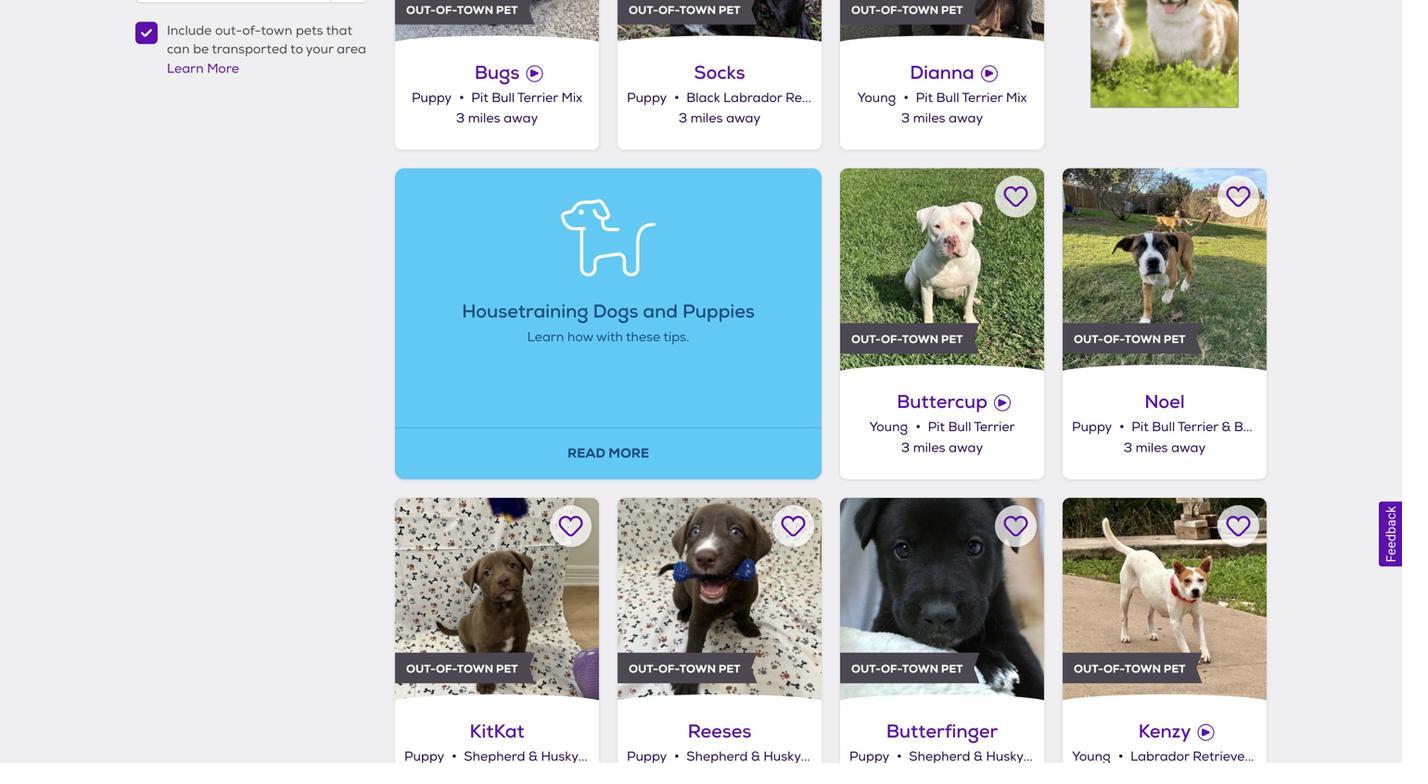 Task type: describe. For each thing, give the bounding box(es) containing it.
to
[[290, 41, 303, 57]]

advertisement region
[[1091, 0, 1239, 108]]

0 horizontal spatial learn
[[167, 61, 204, 77]]

of- for dianna, adoptable dog, young female pit bull terrier mix, 3 miles away, has video, out-of-town pet. image
[[881, 3, 902, 17]]

socks
[[694, 60, 746, 85]]

out-of-town pet for the butterfinger, adoptable dog, puppy male shepherd & husky mix, 3 miles away, out-of-town pet. image
[[852, 662, 964, 677]]

black
[[687, 90, 720, 106]]

pit for dianna
[[916, 90, 933, 106]]

pit bull terrier
[[928, 419, 1015, 436]]

pet for 'kenzy, adoptable dog, young female labrador retriever & pointer mix, 3 miles away, has video, out-of-town pet.' image
[[1164, 662, 1186, 677]]

3 miles away for buttercup
[[902, 440, 984, 456]]

miles for bugs
[[468, 111, 501, 127]]

out-of-town pet for socks, adoptable dog, puppy male black labrador retriever & pit bull terrier mix, 3 miles away, out-of-town pet. 'image'
[[629, 3, 741, 17]]

pit for buttercup
[[928, 419, 945, 436]]

young for dianna
[[858, 90, 896, 106]]

out-of-town pet for noel, adoptable dog, puppy female pit bull terrier & boxer mix, 3 miles away, out-of-town pet. image
[[1074, 332, 1186, 347]]

dianna
[[910, 60, 975, 85]]

reeses
[[688, 719, 752, 744]]

with
[[596, 329, 623, 346]]

out- for the kitkat, adoptable dog, puppy female shepherd & husky mix, 3 miles away, out-of-town pet. image
[[406, 662, 436, 677]]

bull for bugs
[[492, 90, 515, 106]]

away down labrador
[[727, 111, 761, 127]]

young for buttercup
[[870, 419, 908, 436]]

0 horizontal spatial puppy
[[412, 90, 452, 106]]

town for socks, adoptable dog, puppy male black labrador retriever & pit bull terrier mix, 3 miles away, out-of-town pet. 'image'
[[680, 3, 716, 17]]

your
[[306, 41, 334, 57]]

pit bull terrier mix for bugs
[[472, 90, 583, 106]]

has video image for bugs
[[526, 65, 543, 82]]

housetraining dogs and puppies learn how with these tips.
[[462, 299, 755, 346]]

bull down noel on the bottom right
[[1153, 419, 1176, 436]]

pet for socks, adoptable dog, puppy male black labrador retriever & pit bull terrier mix, 3 miles away, out-of-town pet. 'image'
[[719, 3, 741, 17]]

be
[[193, 41, 209, 57]]

more for learn more
[[207, 61, 239, 77]]

3 for dianna
[[902, 111, 910, 127]]

out-of-town pet for buttercup, adoptable dog, young female pit bull terrier, 3 miles away, has video, out-of-town pet. image
[[852, 332, 964, 347]]

3 miles away down noel on the bottom right
[[1124, 440, 1206, 456]]

area
[[337, 41, 366, 57]]

town inside "include out-of-town pets that can be transported to your area"
[[261, 23, 292, 39]]

pet for dianna, adoptable dog, young female pit bull terrier mix, 3 miles away, has video, out-of-town pet. image
[[942, 3, 964, 17]]

transported
[[212, 41, 288, 57]]

has video image for dianna
[[981, 65, 998, 82]]

read more
[[568, 445, 649, 462]]

away for dianna
[[949, 111, 984, 127]]

3 miles away down black
[[679, 111, 761, 127]]

town for the butterfinger, adoptable dog, puppy male shepherd & husky mix, 3 miles away, out-of-town pet. image
[[902, 662, 939, 677]]

out-of-town pet for the kitkat, adoptable dog, puppy female shepherd & husky mix, 3 miles away, out-of-town pet. image
[[406, 662, 518, 677]]

out- for 'kenzy, adoptable dog, young female labrador retriever & pointer mix, 3 miles away, has video, out-of-town pet.' image
[[1074, 662, 1104, 677]]

puppies
[[683, 299, 755, 324]]

out-of-town pet for 'kenzy, adoptable dog, young female labrador retriever & pointer mix, 3 miles away, has video, out-of-town pet.' image
[[1074, 662, 1186, 677]]

learn more
[[167, 61, 239, 77]]

away for buttercup
[[949, 440, 984, 456]]

out-of-town pet for reeses, adoptable dog, puppy female shepherd & husky mix, 3 miles away, out-of-town pet. image
[[629, 662, 741, 677]]

labrador
[[724, 90, 783, 106]]

and
[[643, 299, 678, 324]]

socks, adoptable dog, puppy male black labrador retriever & pit bull terrier mix, 3 miles away, out-of-town pet. image
[[618, 0, 822, 43]]

of- for buttercup, adoptable dog, young female pit bull terrier, 3 miles away, has video, out-of-town pet. image
[[881, 332, 902, 347]]

kenzy, adoptable dog, young female labrador retriever & pointer mix, 3 miles away, has video, out-of-town pet. image
[[1063, 498, 1267, 702]]

pets
[[296, 23, 323, 39]]

include out-of-town pets that can be transported to your area
[[167, 23, 366, 57]]

miles for dianna
[[914, 111, 946, 127]]

learn inside housetraining dogs and puppies learn how with these tips.
[[528, 329, 564, 346]]

housetraining
[[462, 299, 589, 324]]

pit right retriever
[[859, 90, 876, 106]]

terrier for buttercup
[[974, 419, 1015, 436]]

of- for reeses, adoptable dog, puppy female shepherd & husky mix, 3 miles away, out-of-town pet. image
[[659, 662, 680, 677]]

tips.
[[664, 329, 690, 346]]

butterfinger
[[887, 719, 999, 744]]

read
[[568, 445, 606, 462]]

3 miles away for dianna
[[902, 111, 984, 127]]

miles down black
[[691, 111, 723, 127]]

of- for bugs, adoptable dog, puppy female pit bull terrier mix, 3 miles away, has video, out-of-town pet. image on the top left of page
[[436, 3, 457, 17]]

town for bugs, adoptable dog, puppy female pit bull terrier mix, 3 miles away, has video, out-of-town pet. image on the top left of page
[[457, 3, 494, 17]]



Task type: vqa. For each thing, say whether or not it's contained in the screenshot.
petfinder logo
no



Task type: locate. For each thing, give the bounding box(es) containing it.
& right retriever
[[847, 90, 856, 106]]

more down be
[[207, 61, 239, 77]]

noel, adoptable dog, puppy female pit bull terrier & boxer mix, 3 miles away, out-of-town pet. image
[[1063, 168, 1267, 373]]

dianna, adoptable dog, young female pit bull terrier mix, 3 miles away, has video, out-of-town pet. image
[[841, 0, 1045, 43]]

town up kitkat
[[457, 662, 494, 677]]

that
[[326, 23, 352, 39]]

pet
[[496, 3, 518, 17], [719, 3, 741, 17], [942, 3, 964, 17], [942, 332, 964, 347], [1164, 332, 1186, 347], [496, 662, 518, 677], [719, 662, 741, 677], [942, 662, 964, 677], [1164, 662, 1186, 677]]

buttercup, adoptable dog, young female pit bull terrier, 3 miles away, has video, out-of-town pet. image
[[841, 168, 1045, 373]]

pit down noel on the bottom right
[[1132, 419, 1149, 436]]

town up the kenzy
[[1125, 662, 1162, 677]]

out-of-town pet up noel on the bottom right
[[1074, 332, 1186, 347]]

butterfinger, adoptable dog, puppy male shepherd & husky mix, 3 miles away, out-of-town pet. image
[[841, 498, 1045, 702]]

bugs, adoptable dog, puppy female pit bull terrier mix, 3 miles away, has video, out-of-town pet. image
[[395, 0, 599, 43]]

3 miles away down pit bull terrier
[[902, 440, 984, 456]]

boxer
[[1235, 419, 1270, 436]]

0 horizontal spatial more
[[207, 61, 239, 77]]

away down 'bugs'
[[504, 111, 538, 127]]

include
[[167, 23, 212, 39]]

miles
[[468, 111, 501, 127], [691, 111, 723, 127], [914, 111, 946, 127], [914, 440, 946, 456], [1136, 440, 1169, 456]]

has video image right 'bugs'
[[526, 65, 543, 82]]

pet up reeses at the bottom of page
[[719, 662, 741, 677]]

1 vertical spatial &
[[1222, 419, 1231, 436]]

learn down housetraining
[[528, 329, 564, 346]]

town up "to"
[[261, 23, 292, 39]]

out- for dianna, adoptable dog, young female pit bull terrier mix, 3 miles away, has video, out-of-town pet. image
[[852, 3, 881, 17]]

puppy for noel
[[1072, 419, 1112, 436]]

noel
[[1145, 390, 1185, 414]]

away for bugs
[[504, 111, 538, 127]]

young
[[858, 90, 896, 106], [870, 419, 908, 436]]

town up 'bugs'
[[457, 3, 494, 17]]

3 miles away
[[456, 111, 538, 127], [679, 111, 761, 127], [902, 111, 984, 127], [902, 440, 984, 456], [1124, 440, 1206, 456]]

can
[[167, 41, 190, 57]]

town for dianna, adoptable dog, young female pit bull terrier mix, 3 miles away, has video, out-of-town pet. image
[[902, 3, 939, 17]]

out-of-town pet up socks
[[629, 3, 741, 17]]

miles down dianna at the top of page
[[914, 111, 946, 127]]

& for noel
[[1222, 419, 1231, 436]]

how
[[568, 329, 594, 346]]

bull down buttercup
[[949, 419, 972, 436]]

3
[[456, 111, 465, 127], [679, 111, 688, 127], [902, 111, 910, 127], [902, 440, 910, 456], [1124, 440, 1133, 456]]

of- for 'kenzy, adoptable dog, young female labrador retriever & pointer mix, 3 miles away, has video, out-of-town pet.' image
[[1104, 662, 1125, 677]]

learn more link
[[167, 61, 239, 77]]

miles for buttercup
[[914, 440, 946, 456]]

kitkat, adoptable dog, puppy female shepherd & husky mix, 3 miles away, out-of-town pet. image
[[395, 498, 599, 702]]

bull for buttercup
[[949, 419, 972, 436]]

3 miles away down dianna at the top of page
[[902, 111, 984, 127]]

1 horizontal spatial &
[[1222, 419, 1231, 436]]

town up dianna at the top of page
[[902, 3, 939, 17]]

of- for the butterfinger, adoptable dog, puppy male shepherd & husky mix, 3 miles away, out-of-town pet. image
[[881, 662, 902, 677]]

away down pit bull terrier
[[949, 440, 984, 456]]

pit bull terrier mix down 'bugs'
[[472, 90, 583, 106]]

& for socks
[[847, 90, 856, 106]]

out- for reeses, adoptable dog, puppy female shepherd & husky mix, 3 miles away, out-of-town pet. image
[[629, 662, 659, 677]]

pit down 'bugs'
[[472, 90, 489, 106]]

pet for buttercup, adoptable dog, young female pit bull terrier, 3 miles away, has video, out-of-town pet. image
[[942, 332, 964, 347]]

miles down 'bugs'
[[468, 111, 501, 127]]

reeses, adoptable dog, puppy female shepherd & husky mix, 3 miles away, out-of-town pet. image
[[618, 498, 822, 702]]

town up reeses at the bottom of page
[[680, 662, 716, 677]]

has video image up pit bull terrier
[[994, 395, 1011, 412]]

0 horizontal spatial &
[[847, 90, 856, 106]]

miles down noel on the bottom right
[[1136, 440, 1169, 456]]

pit bull terrier mix down dianna at the top of page
[[916, 90, 1027, 106]]

bull right retriever
[[880, 90, 903, 106]]

has video image right dianna at the top of page
[[981, 65, 998, 82]]

pet up buttercup
[[942, 332, 964, 347]]

these
[[626, 329, 661, 346]]

1 horizontal spatial more
[[609, 445, 649, 462]]

pet up dianna at the top of page
[[942, 3, 964, 17]]

out-of-town pet up reeses at the bottom of page
[[629, 662, 741, 677]]

pet up the kenzy
[[1164, 662, 1186, 677]]

0 horizontal spatial pit bull terrier mix
[[472, 90, 583, 106]]

pet up kitkat
[[496, 662, 518, 677]]

1 pit bull terrier mix from the left
[[472, 90, 583, 106]]

town for noel, adoptable dog, puppy female pit bull terrier & boxer mix, 3 miles away, out-of-town pet. image
[[1125, 332, 1162, 347]]

& left boxer
[[1222, 419, 1231, 436]]

2 pit bull terrier mix from the left
[[916, 90, 1027, 106]]

terrier
[[518, 90, 558, 106], [905, 90, 946, 106], [962, 90, 1003, 106], [974, 419, 1015, 436], [1178, 419, 1219, 436]]

2 horizontal spatial puppy
[[1072, 419, 1112, 436]]

more
[[207, 61, 239, 77], [609, 445, 649, 462]]

0 vertical spatial &
[[847, 90, 856, 106]]

puppy for socks
[[627, 90, 667, 106]]

of- for socks, adoptable dog, puppy male black labrador retriever & pit bull terrier mix, 3 miles away, out-of-town pet. 'image'
[[659, 3, 680, 17]]

more for read more
[[609, 445, 649, 462]]

of-
[[436, 3, 457, 17], [659, 3, 680, 17], [881, 3, 902, 17], [242, 23, 261, 39], [881, 332, 902, 347], [1104, 332, 1125, 347], [436, 662, 457, 677], [659, 662, 680, 677], [881, 662, 902, 677], [1104, 662, 1125, 677]]

out-of-town pet for bugs, adoptable dog, puppy female pit bull terrier mix, 3 miles away, has video, out-of-town pet. image on the top left of page
[[406, 3, 518, 17]]

town for 'kenzy, adoptable dog, young female labrador retriever & pointer mix, 3 miles away, has video, out-of-town pet.' image
[[1125, 662, 1162, 677]]

town for the kitkat, adoptable dog, puppy female shepherd & husky mix, 3 miles away, out-of-town pet. image
[[457, 662, 494, 677]]

pet for reeses, adoptable dog, puppy female shepherd & husky mix, 3 miles away, out-of-town pet. image
[[719, 662, 741, 677]]

3 for buttercup
[[902, 440, 910, 456]]

young right retriever
[[858, 90, 896, 106]]

out-
[[215, 23, 242, 39]]

bull
[[492, 90, 515, 106], [880, 90, 903, 106], [937, 90, 960, 106], [949, 419, 972, 436], [1153, 419, 1176, 436]]

of- inside "include out-of-town pets that can be transported to your area"
[[242, 23, 261, 39]]

away down dianna at the top of page
[[949, 111, 984, 127]]

buttercup
[[897, 390, 988, 414]]

1 vertical spatial learn
[[528, 329, 564, 346]]

pet for bugs, adoptable dog, puppy female pit bull terrier mix, 3 miles away, has video, out-of-town pet. image on the top left of page
[[496, 3, 518, 17]]

has video image
[[1198, 724, 1215, 741]]

out- for socks, adoptable dog, puppy male black labrador retriever & pit bull terrier mix, 3 miles away, out-of-town pet. 'image'
[[629, 3, 659, 17]]

pit for bugs
[[472, 90, 489, 106]]

1 horizontal spatial puppy
[[627, 90, 667, 106]]

of- for the kitkat, adoptable dog, puppy female shepherd & husky mix, 3 miles away, out-of-town pet. image
[[436, 662, 457, 677]]

pet for the kitkat, adoptable dog, puppy female shepherd & husky mix, 3 miles away, out-of-town pet. image
[[496, 662, 518, 677]]

out- for noel, adoptable dog, puppy female pit bull terrier & boxer mix, 3 miles away, out-of-town pet. image
[[1074, 332, 1104, 347]]

out- for bugs, adoptable dog, puppy female pit bull terrier mix, 3 miles away, has video, out-of-town pet. image on the top left of page
[[406, 3, 436, 17]]

3 miles away down 'bugs'
[[456, 111, 538, 127]]

town up socks
[[680, 3, 716, 17]]

bugs
[[475, 60, 520, 85]]

out-of-town pet up kitkat
[[406, 662, 518, 677]]

town up butterfinger at the bottom of the page
[[902, 662, 939, 677]]

pet for the butterfinger, adoptable dog, puppy male shepherd & husky mix, 3 miles away, out-of-town pet. image
[[942, 662, 964, 677]]

pit bull terrier mix for dianna
[[916, 90, 1027, 106]]

pet up 'bugs'
[[496, 3, 518, 17]]

has video image for buttercup
[[994, 395, 1011, 412]]

has video image
[[526, 65, 543, 82], [981, 65, 998, 82], [994, 395, 1011, 412]]

out-of-town pet
[[406, 3, 518, 17], [629, 3, 741, 17], [852, 3, 964, 17], [852, 332, 964, 347], [1074, 332, 1186, 347], [406, 662, 518, 677], [629, 662, 741, 677], [852, 662, 964, 677], [1074, 662, 1186, 677]]

mix
[[562, 90, 583, 106], [949, 90, 970, 106], [1007, 90, 1027, 106], [1274, 419, 1295, 436]]

&
[[847, 90, 856, 106], [1222, 419, 1231, 436]]

out-of-town pet up 'bugs'
[[406, 3, 518, 17]]

out-
[[406, 3, 436, 17], [629, 3, 659, 17], [852, 3, 881, 17], [852, 332, 881, 347], [1074, 332, 1104, 347], [406, 662, 436, 677], [629, 662, 659, 677], [852, 662, 881, 677], [1074, 662, 1104, 677]]

out- for the butterfinger, adoptable dog, puppy male shepherd & husky mix, 3 miles away, out-of-town pet. image
[[852, 662, 881, 677]]

bull down dianna at the top of page
[[937, 90, 960, 106]]

away
[[504, 111, 538, 127], [727, 111, 761, 127], [949, 111, 984, 127], [949, 440, 984, 456], [1172, 440, 1206, 456]]

town
[[457, 3, 494, 17], [680, 3, 716, 17], [902, 3, 939, 17], [261, 23, 292, 39], [902, 332, 939, 347], [1125, 332, 1162, 347], [457, 662, 494, 677], [680, 662, 716, 677], [902, 662, 939, 677], [1125, 662, 1162, 677]]

pit down dianna at the top of page
[[916, 90, 933, 106]]

1 vertical spatial more
[[609, 445, 649, 462]]

town for buttercup, adoptable dog, young female pit bull terrier, 3 miles away, has video, out-of-town pet. image
[[902, 332, 939, 347]]

pet up noel on the bottom right
[[1164, 332, 1186, 347]]

more right read
[[609, 445, 649, 462]]

bull for dianna
[[937, 90, 960, 106]]

pet up butterfinger at the bottom of the page
[[942, 662, 964, 677]]

town for reeses, adoptable dog, puppy female shepherd & husky mix, 3 miles away, out-of-town pet. image
[[680, 662, 716, 677]]

out-of-town pet up buttercup
[[852, 332, 964, 347]]

of- for noel, adoptable dog, puppy female pit bull terrier & boxer mix, 3 miles away, out-of-town pet. image
[[1104, 332, 1125, 347]]

puppy
[[412, 90, 452, 106], [627, 90, 667, 106], [1072, 419, 1112, 436]]

pit
[[472, 90, 489, 106], [859, 90, 876, 106], [916, 90, 933, 106], [928, 419, 945, 436], [1132, 419, 1149, 436]]

0 vertical spatial young
[[858, 90, 896, 106]]

3 miles away for bugs
[[456, 111, 538, 127]]

0 vertical spatial learn
[[167, 61, 204, 77]]

young down buttercup
[[870, 419, 908, 436]]

out-of-town pet up dianna at the top of page
[[852, 3, 964, 17]]

pit bull terrier mix
[[472, 90, 583, 106], [916, 90, 1027, 106]]

black labrador retriever & pit bull terrier mix
[[687, 90, 970, 106]]

pit down buttercup
[[928, 419, 945, 436]]

dogs
[[593, 299, 639, 324]]

out-of-town pet up butterfinger at the bottom of the page
[[852, 662, 964, 677]]

0 vertical spatial more
[[207, 61, 239, 77]]

bull down 'bugs'
[[492, 90, 515, 106]]

learn down can
[[167, 61, 204, 77]]

kenzy
[[1139, 719, 1192, 744]]

out- for buttercup, adoptable dog, young female pit bull terrier, 3 miles away, has video, out-of-town pet. image
[[852, 332, 881, 347]]

miles down pit bull terrier
[[914, 440, 946, 456]]

town up noel on the bottom right
[[1125, 332, 1162, 347]]

1 horizontal spatial learn
[[528, 329, 564, 346]]

1 vertical spatial young
[[870, 419, 908, 436]]

1 horizontal spatial pit bull terrier mix
[[916, 90, 1027, 106]]

town up buttercup
[[902, 332, 939, 347]]

out-of-town pet for dianna, adoptable dog, young female pit bull terrier mix, 3 miles away, has video, out-of-town pet. image
[[852, 3, 964, 17]]

3 for bugs
[[456, 111, 465, 127]]

retriever
[[786, 90, 843, 106]]

pet up socks
[[719, 3, 741, 17]]

kitkat
[[470, 719, 525, 744]]

learn
[[167, 61, 204, 77], [528, 329, 564, 346]]

out-of-town pet up the kenzy
[[1074, 662, 1186, 677]]

away down the pit bull terrier & boxer mix
[[1172, 440, 1206, 456]]

pit bull terrier & boxer mix
[[1132, 419, 1295, 436]]

terrier for bugs
[[518, 90, 558, 106]]

terrier for dianna
[[962, 90, 1003, 106]]

pet for noel, adoptable dog, puppy female pit bull terrier & boxer mix, 3 miles away, out-of-town pet. image
[[1164, 332, 1186, 347]]



